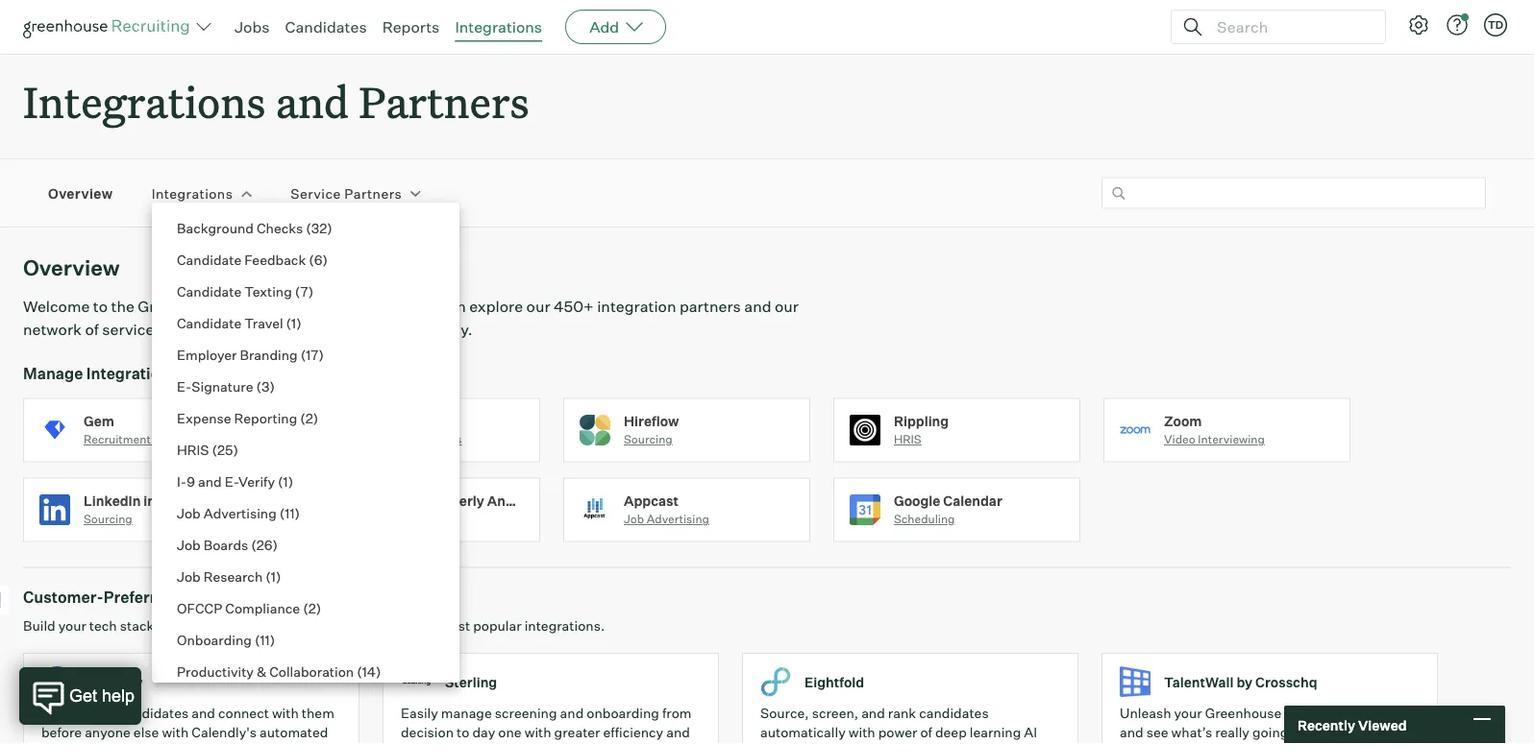 Task type: describe. For each thing, give the bounding box(es) containing it.
travel
[[244, 315, 283, 332]]

( for signature
[[256, 378, 261, 395]]

ofccp compliance ( 2 )
[[177, 600, 321, 617]]

greenhouse recruiting image
[[23, 15, 196, 38]]

just
[[353, 320, 380, 339]]

) for ofccp compliance ( 2 )
[[316, 600, 321, 617]]

efficiency
[[603, 724, 663, 741]]

hireflow sourcing
[[624, 413, 679, 447]]

( for reporting
[[300, 410, 305, 427]]

reports link
[[382, 17, 440, 37]]

pipeline.
[[1355, 724, 1410, 741]]

feedback
[[244, 251, 306, 268]]

td button
[[1484, 13, 1507, 37]]

manage
[[441, 706, 492, 722]]

and inside welcome to the greenhouse partnerships page where you can explore our 450+ integration partners and our network of service partners. new partners are just a click away.
[[744, 297, 771, 316]]

interviewing
[[1198, 433, 1265, 447]]

with inside the easily manage screening and onboarding from decision to day one with greater efficiency and compliance.
[[524, 724, 551, 741]]

17
[[306, 346, 319, 363]]

2 for expense reporting ( 2 )
[[305, 410, 313, 427]]

automated
[[260, 724, 328, 741]]

the
[[111, 297, 134, 316]]

partners for integrations and partners
[[359, 73, 529, 130]]

candidate travel ( 1 )
[[177, 315, 302, 332]]

compliance
[[225, 600, 300, 617]]

guidance,
[[187, 618, 249, 635]]

gem recruitment marketing
[[84, 413, 208, 447]]

reporting
[[234, 410, 297, 427]]

zoom video interviewing
[[1164, 413, 1265, 447]]

7
[[300, 283, 308, 300]]

impress top candidates and connect with them before anyone else with calendly's automated scheduling.
[[41, 706, 334, 745]]

can
[[440, 297, 466, 316]]

( for compliance
[[303, 600, 308, 617]]

on
[[1291, 724, 1307, 741]]

reports
[[382, 17, 440, 37]]

checks for background checks ( 32 )
[[257, 220, 303, 236]]

advertising inside appcast job advertising
[[647, 512, 709, 527]]

0 horizontal spatial e-
[[177, 378, 192, 395]]

( right verify
[[278, 473, 283, 490]]

2 for ofccp compliance ( 2 )
[[308, 600, 316, 617]]

gem
[[84, 413, 114, 430]]

) for job advertising ( 11 )
[[295, 505, 300, 522]]

candidates
[[285, 17, 367, 37]]

1 for candidate travel ( 1 )
[[291, 315, 296, 332]]

scheduling
[[894, 512, 955, 527]]

else
[[133, 724, 159, 741]]

texting
[[244, 283, 292, 300]]

google
[[894, 493, 940, 510]]

with right else
[[162, 724, 189, 741]]

( for feedback
[[309, 251, 314, 268]]

&
[[257, 664, 266, 680]]

eightfold
[[804, 674, 864, 691]]

customer-preferred partners
[[23, 588, 243, 608]]

rank
[[888, 706, 916, 722]]

wellfound
[[354, 493, 420, 510]]

preferred
[[104, 588, 175, 608]]

hireflow
[[624, 413, 679, 430]]

checks for background checks
[[422, 433, 462, 447]]

integration
[[597, 297, 676, 316]]

sourcing inside hireflow sourcing
[[624, 433, 673, 447]]

) for job boards ( 26 )
[[273, 537, 278, 554]]

job boards ( 26 )
[[177, 537, 278, 554]]

in
[[1310, 724, 1322, 741]]

9
[[187, 473, 195, 490]]

e-signature ( 3 )
[[177, 378, 275, 395]]

source,
[[760, 706, 809, 722]]

background for background checks
[[354, 433, 420, 447]]

1 for job research ( 1 )
[[271, 569, 276, 585]]

easily manage screening and onboarding from decision to day one with greater efficiency and compliance.
[[401, 706, 692, 745]]

0 vertical spatial integrations link
[[455, 17, 542, 37]]

manage
[[23, 364, 83, 383]]

0 horizontal spatial hris
[[177, 442, 209, 458]]

candidate for candidate texting ( 7 )
[[177, 283, 241, 300]]

branding
[[240, 346, 298, 363]]

your for build
[[58, 618, 86, 635]]

away.
[[432, 320, 473, 339]]

anyone
[[85, 724, 131, 741]]

greenhouse inside welcome to the greenhouse partnerships page where you can explore our 450+ integration partners and our network of service partners. new partners are just a click away.
[[138, 297, 225, 316]]

easily
[[401, 706, 438, 722]]

background for background checks ( 32 )
[[177, 220, 254, 236]]

background checks ( 32 )
[[177, 220, 332, 236]]

) for job research ( 1 )
[[276, 569, 281, 585]]

configure image
[[1407, 13, 1430, 37]]

0 horizontal spatial from
[[312, 618, 342, 635]]

onboarding ( 11 )
[[177, 632, 275, 649]]

( right collaboration
[[357, 664, 362, 680]]

1 vertical spatial integrations link
[[152, 184, 233, 203]]

calendar
[[943, 493, 1002, 510]]

appcast job advertising
[[624, 493, 709, 527]]

background checks link
[[293, 399, 563, 478]]

job research ( 1 )
[[177, 569, 281, 585]]

onboarding
[[587, 706, 659, 722]]

candidate for candidate travel ( 1 )
[[177, 315, 241, 332]]

build your tech stack with guidance, selecting from our customers most popular integrations.
[[23, 618, 605, 635]]

visual
[[1179, 743, 1216, 745]]

zoom
[[1164, 413, 1202, 430]]

job inside appcast job advertising
[[624, 512, 644, 527]]

welcome to the greenhouse partnerships page where you can explore our 450+ integration partners and our network of service partners. new partners are just a click away.
[[23, 297, 799, 339]]

menu containing background checks
[[152, 203, 447, 745]]

0 vertical spatial talentwall
[[1164, 674, 1234, 691]]

click
[[395, 320, 428, 339]]

explore
[[469, 297, 523, 316]]

power
[[878, 724, 917, 741]]

decision
[[401, 724, 454, 741]]

wellfound (formerly angellist talent) link
[[293, 478, 600, 558]]

hris inside rippling hris
[[894, 433, 921, 447]]

to inside welcome to the greenhouse partnerships page where you can explore our 450+ integration partners and our network of service partners. new partners are just a click away.
[[93, 297, 108, 316]]

sterling
[[445, 674, 497, 691]]

) for background checks ( 32 )
[[327, 220, 332, 236]]

impress
[[41, 706, 92, 722]]

verify
[[238, 473, 275, 490]]

partners for customer-preferred partners
[[178, 588, 243, 608]]

integrations right reports link at the top of page
[[455, 17, 542, 37]]

2 vertical spatial your
[[1324, 724, 1352, 741]]

) for candidate feedback ( 6 )
[[322, 251, 328, 268]]

automatically
[[760, 724, 846, 741]]

0 horizontal spatial our
[[345, 618, 366, 635]]

one
[[498, 724, 522, 741]]

productivity & collaboration ( 14 )
[[177, 664, 381, 680]]

hris ( 25 )
[[177, 442, 238, 458]]

selecting
[[252, 618, 309, 635]]

onboarding
[[177, 632, 252, 649]]

where
[[363, 297, 407, 316]]

td
[[1488, 18, 1503, 31]]



Task type: locate. For each thing, give the bounding box(es) containing it.
candidate feedback ( 6 )
[[177, 251, 328, 268]]

your
[[58, 618, 86, 635], [1174, 706, 1202, 722], [1324, 724, 1352, 741]]

of left deep
[[920, 724, 932, 741]]

job down appcast on the left of the page
[[624, 512, 644, 527]]

of inside source, screen, and rank candidates automatically with power of deep learning ai
[[920, 724, 932, 741]]

video
[[1164, 433, 1195, 447]]

boards
[[204, 537, 248, 554]]

signature
[[192, 378, 253, 395]]

1 horizontal spatial partners
[[679, 297, 741, 316]]

of inside welcome to the greenhouse partnerships page where you can explore our 450+ integration partners and our network of service partners. new partners are just a click away.
[[85, 320, 99, 339]]

( up 'reporting'
[[256, 378, 261, 395]]

1 vertical spatial checks
[[422, 433, 462, 447]]

viewed
[[1358, 717, 1407, 734]]

candidate up 'partners.'
[[177, 283, 241, 300]]

marketing
[[153, 433, 208, 447]]

1 down 26
[[271, 569, 276, 585]]

job for job boards ( 26 )
[[177, 537, 201, 554]]

1 vertical spatial e-
[[225, 473, 238, 490]]

top
[[95, 706, 116, 722]]

Search text field
[[1212, 13, 1368, 41]]

background checks
[[354, 433, 462, 447]]

0 horizontal spatial talentwall
[[1164, 674, 1234, 691]]

1 vertical spatial 2
[[308, 600, 316, 617]]

0 horizontal spatial of
[[85, 320, 99, 339]]

1 horizontal spatial to
[[457, 724, 469, 741]]

sourcing down hireflow
[[624, 433, 673, 447]]

with down 'screen,'
[[848, 724, 875, 741]]

candidates link
[[285, 17, 367, 37]]

2 horizontal spatial our
[[775, 297, 799, 316]]

wellfound (formerly angellist talent)
[[354, 493, 600, 510]]

1 horizontal spatial 11
[[285, 505, 295, 522]]

11 down 'compliance'
[[260, 632, 270, 649]]

1 vertical spatial overview
[[23, 255, 120, 281]]

0 horizontal spatial advertising
[[204, 505, 277, 522]]

( for texting
[[295, 283, 300, 300]]

partners
[[679, 297, 741, 316], [262, 320, 324, 339]]

job up ofccp
[[177, 569, 201, 585]]

menu
[[152, 203, 447, 745]]

0 vertical spatial e-
[[177, 378, 192, 395]]

your down customer-
[[58, 618, 86, 635]]

partners.
[[157, 320, 224, 339]]

background up the candidate feedback ( 6 )
[[177, 220, 254, 236]]

0 vertical spatial your
[[58, 618, 86, 635]]

from up efficiency
[[662, 706, 692, 722]]

1 horizontal spatial background
[[354, 433, 420, 447]]

research
[[204, 569, 263, 585]]

0 horizontal spatial your
[[58, 618, 86, 635]]

1 horizontal spatial of
[[920, 724, 932, 741]]

1 candidate from the top
[[177, 251, 241, 268]]

candidates inside source, screen, and rank candidates automatically with power of deep learning ai
[[919, 706, 989, 722]]

checks
[[257, 220, 303, 236], [422, 433, 462, 447]]

0 horizontal spatial greenhouse
[[138, 297, 225, 316]]

1 vertical spatial your
[[1174, 706, 1202, 722]]

e-
[[177, 378, 192, 395], [225, 473, 238, 490]]

1 vertical spatial partners
[[344, 185, 402, 202]]

1 horizontal spatial candidates
[[919, 706, 989, 722]]

( down 26
[[266, 569, 271, 585]]

you
[[411, 297, 437, 316]]

candidate for candidate feedback ( 6 )
[[177, 251, 241, 268]]

( for boards
[[251, 537, 256, 554]]

6
[[314, 251, 322, 268]]

hris up 9
[[177, 442, 209, 458]]

1 vertical spatial candidate
[[177, 283, 241, 300]]

1 horizontal spatial hris
[[894, 433, 921, 447]]

i-9 and e-verify ( 1 )
[[177, 473, 293, 490]]

a
[[383, 320, 392, 339]]

checks up (formerly
[[422, 433, 462, 447]]

1 vertical spatial from
[[662, 706, 692, 722]]

sourcing inside the linkedin integrations sourcing
[[84, 512, 132, 527]]

what's
[[1171, 724, 1212, 741]]

2 horizontal spatial your
[[1324, 724, 1352, 741]]

( up build your tech stack with guidance, selecting from our customers most popular integrations.
[[303, 600, 308, 617]]

0 vertical spatial from
[[312, 618, 342, 635]]

1 horizontal spatial greenhouse
[[1205, 706, 1282, 722]]

( for advertising
[[280, 505, 285, 522]]

talent)
[[553, 493, 600, 510]]

0 vertical spatial 1
[[291, 315, 296, 332]]

to down 'manage'
[[457, 724, 469, 741]]

2 vertical spatial 1
[[271, 569, 276, 585]]

our
[[526, 297, 550, 316], [775, 297, 799, 316], [345, 618, 366, 635]]

greenhouse inside unleash your greenhouse data with talentwall and see what's really going on in your pipeline. combine visual candidate management wi
[[1205, 706, 1282, 722]]

0 horizontal spatial 11
[[260, 632, 270, 649]]

( down i-9 and e-verify ( 1 )
[[280, 505, 285, 522]]

hris down rippling
[[894, 433, 921, 447]]

) for candidate texting ( 7 )
[[308, 283, 314, 300]]

1 horizontal spatial from
[[662, 706, 692, 722]]

1 vertical spatial talentwall
[[1347, 706, 1414, 722]]

job advertising ( 11 )
[[177, 505, 300, 522]]

partners right the service
[[344, 185, 402, 202]]

stack
[[120, 618, 154, 635]]

0 vertical spatial checks
[[257, 220, 303, 236]]

job for job research ( 1 )
[[177, 569, 201, 585]]

( for checks
[[306, 220, 311, 236]]

with inside unleash your greenhouse data with talentwall and see what's really going on in your pipeline. combine visual candidate management wi
[[1317, 706, 1344, 722]]

going
[[1252, 724, 1288, 741]]

2
[[305, 410, 313, 427], [308, 600, 316, 617]]

employer
[[177, 346, 237, 363]]

partners down job research ( 1 )
[[178, 588, 243, 608]]

0 horizontal spatial background
[[177, 220, 254, 236]]

connect
[[218, 706, 269, 722]]

with up automated
[[272, 706, 299, 722]]

partners right integration
[[679, 297, 741, 316]]

partners down partnerships
[[262, 320, 324, 339]]

rippling
[[894, 413, 949, 430]]

0 horizontal spatial candidates
[[119, 706, 189, 722]]

learning
[[970, 724, 1021, 741]]

integrations
[[144, 493, 223, 510]]

and inside "impress top candidates and connect with them before anyone else with calendly's automated scheduling."
[[191, 706, 215, 722]]

checks up the feedback
[[257, 220, 303, 236]]

rippling hris
[[894, 413, 949, 447]]

candidates inside "impress top candidates and connect with them before anyone else with calendly's automated scheduling."
[[119, 706, 189, 722]]

integrations link right reports link at the top of page
[[455, 17, 542, 37]]

25
[[217, 442, 233, 458]]

job left boards
[[177, 537, 201, 554]]

e- up expense
[[177, 378, 192, 395]]

( down expense
[[212, 442, 217, 458]]

2 vertical spatial partners
[[178, 588, 243, 608]]

1 horizontal spatial integrations link
[[455, 17, 542, 37]]

unleash
[[1120, 706, 1171, 722]]

manage integrations
[[23, 364, 178, 383]]

partners down reports link at the top of page
[[359, 73, 529, 130]]

1 vertical spatial partners
[[262, 320, 324, 339]]

service
[[102, 320, 154, 339]]

( down the service
[[306, 220, 311, 236]]

with right stack
[[157, 618, 184, 635]]

background up wellfound
[[354, 433, 420, 447]]

add button
[[565, 10, 666, 44]]

0 vertical spatial candidate
[[177, 251, 241, 268]]

and inside unleash your greenhouse data with talentwall and see what's really going on in your pipeline. combine visual candidate management wi
[[1120, 724, 1143, 741]]

1 horizontal spatial e-
[[225, 473, 238, 490]]

1 vertical spatial 1
[[283, 473, 288, 490]]

( for branding
[[300, 346, 306, 363]]

0 horizontal spatial to
[[93, 297, 108, 316]]

11 down i-9 and e-verify ( 1 )
[[285, 505, 295, 522]]

( right travel at left top
[[286, 315, 291, 332]]

employer branding ( 17 )
[[177, 346, 324, 363]]

job
[[177, 505, 201, 522], [624, 512, 644, 527], [177, 537, 201, 554], [177, 569, 201, 585]]

calendly
[[86, 674, 143, 691]]

and inside source, screen, and rank candidates automatically with power of deep learning ai
[[861, 706, 885, 722]]

0 horizontal spatial integrations link
[[152, 184, 233, 203]]

advertising down i-9 and e-verify ( 1 )
[[204, 505, 277, 522]]

1 vertical spatial background
[[354, 433, 420, 447]]

candidate texting ( 7 )
[[177, 283, 314, 300]]

partnerships
[[229, 297, 321, 316]]

2 right 'reporting'
[[305, 410, 313, 427]]

None text field
[[1101, 178, 1486, 209]]

2 horizontal spatial 1
[[291, 315, 296, 332]]

2 vertical spatial candidate
[[177, 315, 241, 332]]

( up &
[[255, 632, 260, 649]]

sourcing
[[624, 433, 673, 447], [84, 512, 132, 527]]

( right 'branding'
[[300, 346, 306, 363]]

overview
[[48, 185, 113, 202], [23, 255, 120, 281]]

management
[[1284, 743, 1368, 745]]

network
[[23, 320, 82, 339]]

deep
[[935, 724, 967, 741]]

sourcing down linkedin
[[84, 512, 132, 527]]

1 horizontal spatial our
[[526, 297, 550, 316]]

talentwall left by
[[1164, 674, 1234, 691]]

with inside source, screen, and rank candidates automatically with power of deep learning ai
[[848, 724, 875, 741]]

customers
[[369, 618, 435, 635]]

tech
[[89, 618, 117, 635]]

3 candidate from the top
[[177, 315, 241, 332]]

11
[[285, 505, 295, 522], [260, 632, 270, 649]]

2 up build your tech stack with guidance, selecting from our customers most popular integrations.
[[308, 600, 316, 617]]

0 vertical spatial greenhouse
[[138, 297, 225, 316]]

overview link
[[48, 184, 113, 203]]

scheduling.
[[41, 743, 115, 745]]

talentwall by crosschq
[[1164, 674, 1317, 691]]

( for travel
[[286, 315, 291, 332]]

1 vertical spatial 11
[[260, 632, 270, 649]]

to inside the easily manage screening and onboarding from decision to day one with greater efficiency and compliance.
[[457, 724, 469, 741]]

1 horizontal spatial your
[[1174, 706, 1202, 722]]

0 vertical spatial partners
[[679, 297, 741, 316]]

talentwall
[[1164, 674, 1234, 691], [1347, 706, 1414, 722]]

from inside the easily manage screening and onboarding from decision to day one with greater efficiency and compliance.
[[662, 706, 692, 722]]

your for unleash
[[1174, 706, 1202, 722]]

1 horizontal spatial sourcing
[[624, 433, 673, 447]]

( right texting
[[295, 283, 300, 300]]

candidates up deep
[[919, 706, 989, 722]]

of left 'service'
[[85, 320, 99, 339]]

talentwall inside unleash your greenhouse data with talentwall and see what's really going on in your pipeline. combine visual candidate management wi
[[1347, 706, 1414, 722]]

talentwall up pipeline.
[[1347, 706, 1414, 722]]

0 vertical spatial partners
[[359, 73, 529, 130]]

ofccp
[[177, 600, 222, 617]]

candidate up candidate texting ( 7 )
[[177, 251, 241, 268]]

job for job advertising ( 11 )
[[177, 505, 201, 522]]

greenhouse up 'partners.'
[[138, 297, 225, 316]]

day
[[472, 724, 495, 741]]

( down 32
[[309, 251, 314, 268]]

page
[[324, 297, 360, 316]]

0 vertical spatial sourcing
[[624, 433, 673, 447]]

your up what's
[[1174, 706, 1202, 722]]

0 horizontal spatial 1
[[271, 569, 276, 585]]

3
[[261, 378, 270, 395]]

450+
[[554, 297, 594, 316]]

) for employer branding ( 17 )
[[319, 346, 324, 363]]

0 horizontal spatial partners
[[262, 320, 324, 339]]

0 vertical spatial background
[[177, 220, 254, 236]]

1 vertical spatial greenhouse
[[1205, 706, 1282, 722]]

advertising
[[204, 505, 277, 522], [647, 512, 709, 527]]

( for research
[[266, 569, 271, 585]]

your up management
[[1324, 724, 1352, 741]]

0 vertical spatial 11
[[285, 505, 295, 522]]

( right 'reporting'
[[300, 410, 305, 427]]

recruitment
[[84, 433, 151, 447]]

(formerly
[[423, 493, 484, 510]]

job down 9
[[177, 505, 201, 522]]

screen,
[[812, 706, 858, 722]]

32
[[311, 220, 327, 236]]

integrations down greenhouse recruiting "image"
[[23, 73, 266, 130]]

candidate up employer
[[177, 315, 241, 332]]

combine
[[1120, 743, 1176, 745]]

) for candidate travel ( 1 )
[[296, 315, 302, 332]]

2 candidates from the left
[[919, 706, 989, 722]]

2 candidate from the top
[[177, 283, 241, 300]]

with up in
[[1317, 706, 1344, 722]]

0 vertical spatial 2
[[305, 410, 313, 427]]

1 horizontal spatial 1
[[283, 473, 288, 490]]

( right boards
[[251, 537, 256, 554]]

before
[[41, 724, 82, 741]]

) for expense reporting ( 2 )
[[313, 410, 318, 427]]

0 horizontal spatial sourcing
[[84, 512, 132, 527]]

greenhouse up really
[[1205, 706, 1282, 722]]

with down screening
[[524, 724, 551, 741]]

from right selecting
[[312, 618, 342, 635]]

0 vertical spatial overview
[[48, 185, 113, 202]]

to left the
[[93, 297, 108, 316]]

1 right verify
[[283, 473, 288, 490]]

) for e-signature ( 3 )
[[270, 378, 275, 395]]

1 horizontal spatial advertising
[[647, 512, 709, 527]]

0 horizontal spatial checks
[[257, 220, 303, 236]]

1 vertical spatial sourcing
[[84, 512, 132, 527]]

candidates
[[119, 706, 189, 722], [919, 706, 989, 722]]

1 horizontal spatial talentwall
[[1347, 706, 1414, 722]]

candidates up else
[[119, 706, 189, 722]]

1 right travel at left top
[[291, 315, 296, 332]]

integrations down 'service'
[[86, 364, 178, 383]]

1 vertical spatial of
[[920, 724, 932, 741]]

jobs link
[[235, 17, 270, 37]]

integrations link up background checks ( 32 )
[[152, 184, 233, 203]]

1 vertical spatial to
[[457, 724, 469, 741]]

them
[[302, 706, 334, 722]]

1 candidates from the left
[[119, 706, 189, 722]]

e- down 25
[[225, 473, 238, 490]]

integrations up background checks ( 32 )
[[152, 185, 233, 202]]

1 horizontal spatial checks
[[422, 433, 462, 447]]

0 vertical spatial to
[[93, 297, 108, 316]]

crosschq
[[1255, 674, 1317, 691]]

0 vertical spatial of
[[85, 320, 99, 339]]

partners
[[359, 73, 529, 130], [344, 185, 402, 202], [178, 588, 243, 608]]

add
[[589, 17, 619, 37]]

build
[[23, 618, 55, 635]]

service partners
[[291, 185, 402, 202]]

advertising down appcast on the left of the page
[[647, 512, 709, 527]]



Task type: vqa. For each thing, say whether or not it's contained in the screenshot.


